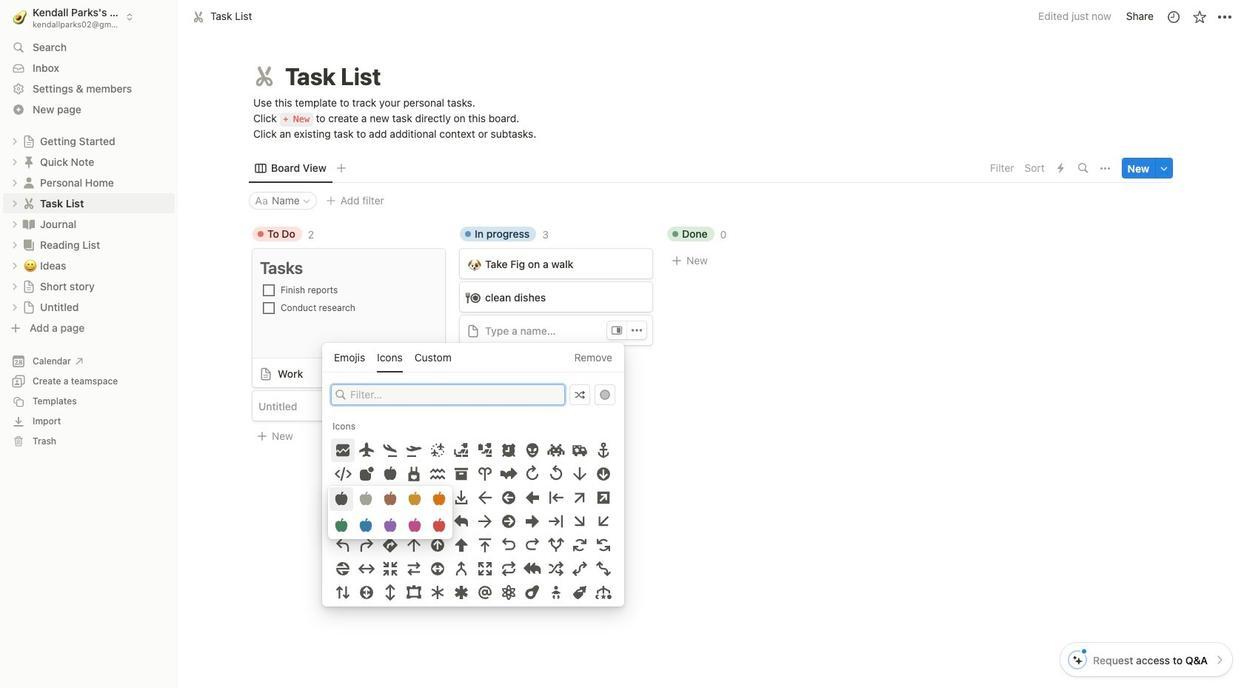 Task type: describe. For each thing, give the bounding box(es) containing it.
change page icon image
[[251, 63, 278, 90]]

select icon color, no color selected image
[[600, 390, 611, 400]]

Filter… text field
[[350, 388, 561, 403]]

create and view automations image
[[1058, 163, 1065, 174]]

🐶 image
[[468, 256, 482, 273]]



Task type: locate. For each thing, give the bounding box(es) containing it.
tab list
[[249, 154, 986, 183]]

updates image
[[1167, 9, 1182, 24]]

favorite image
[[1193, 9, 1207, 24]]

tab
[[249, 158, 333, 179]]

🥑 image
[[13, 8, 27, 26]]



Task type: vqa. For each thing, say whether or not it's contained in the screenshot.
Search for an option... 'text field'
no



